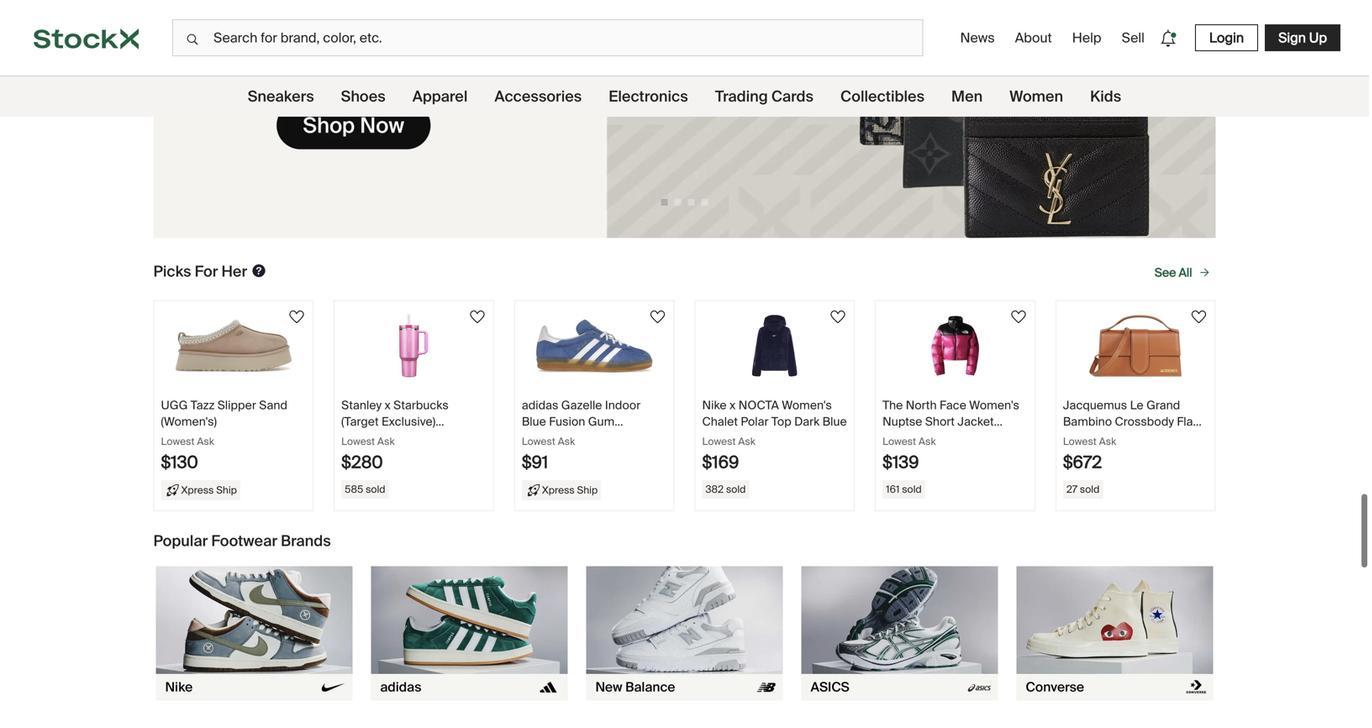 Task type: vqa. For each thing, say whether or not it's contained in the screenshot.
$672
yes



Task type: locate. For each thing, give the bounding box(es) containing it.
1 follow image from the left
[[648, 307, 668, 328]]

next slide image
[[1164, 74, 1181, 82]]

(women's) down fusion
[[522, 430, 578, 446]]

lowest inside nike x nocta women's chalet polar top dark blue lowest ask $169
[[702, 436, 736, 449]]

nike.jpg image
[[156, 567, 353, 702]]

ship up popular footwear brands
[[216, 484, 237, 497]]

pink down short
[[928, 430, 951, 446]]

lowest inside ugg tazz slipper sand (women's) lowest ask $130
[[161, 436, 195, 449]]

adidas.jpg image
[[371, 567, 568, 702]]

login
[[1209, 29, 1244, 47]]

1 horizontal spatial women's
[[969, 398, 1019, 414]]

ask inside lowest ask $139
[[919, 436, 936, 449]]

converse.jpg image
[[1017, 567, 1213, 702]]

2 follow image from the left
[[467, 307, 487, 328]]

follow image for $130
[[287, 307, 307, 328]]

3 sold from the left
[[902, 483, 922, 496]]

product category switcher element
[[0, 76, 1369, 117]]

xpress down $91
[[542, 484, 575, 497]]

ask down short
[[919, 436, 936, 449]]

blue
[[522, 414, 546, 430], [823, 414, 847, 430]]

1 vertical spatial (women's)
[[522, 430, 578, 446]]

0 horizontal spatial ship
[[216, 484, 237, 497]]

$280
[[341, 452, 383, 474]]

ask inside lowest ask $672
[[1099, 436, 1116, 449]]

pink down 40oz
[[380, 447, 403, 462]]

follow image for $169
[[828, 307, 848, 328]]

lowest
[[161, 436, 195, 449], [341, 436, 375, 449], [522, 436, 555, 449], [702, 436, 736, 449], [883, 436, 916, 449], [1063, 436, 1097, 449]]

2 women's from the left
[[969, 398, 1019, 414]]

adidas
[[522, 398, 558, 414]]

0 horizontal spatial follow image
[[287, 307, 307, 328]]

0 vertical spatial (women's)
[[161, 414, 217, 430]]

about link
[[1008, 22, 1059, 53]]

ugg tazz slipper sand (women's) image
[[175, 315, 292, 378]]

ask down polar
[[738, 436, 756, 449]]

0 horizontal spatial x
[[385, 398, 391, 414]]

adidas gazelle indoor blue fusion gum (women's) image
[[536, 315, 653, 378]]

0 horizontal spatial follow image
[[648, 307, 668, 328]]

popular
[[153, 532, 208, 552]]

collectibles link
[[840, 76, 925, 117]]

tazz
[[191, 398, 215, 414]]

27
[[1066, 483, 1078, 496]]

lowest up $130
[[161, 436, 195, 449]]

women link
[[1010, 76, 1063, 117]]

sell link
[[1115, 22, 1151, 53]]

women's for top
[[782, 398, 832, 414]]

x for nike
[[730, 398, 736, 414]]

3 lowest from the left
[[522, 436, 555, 449]]

2 x from the left
[[730, 398, 736, 414]]

1 blue from the left
[[522, 414, 546, 430]]

sold
[[366, 483, 385, 496], [726, 483, 746, 496], [902, 483, 922, 496], [1080, 483, 1100, 496]]

0 horizontal spatial blue
[[522, 414, 546, 430]]

0 horizontal spatial women's
[[782, 398, 832, 414]]

2 blue from the left
[[823, 414, 847, 430]]

2 lowest from the left
[[341, 436, 375, 449]]

asics.jpg image
[[801, 567, 998, 702]]

0 vertical spatial pink
[[928, 430, 951, 446]]

sold right 585
[[366, 483, 385, 496]]

lowest down nuptse at the right of the page
[[883, 436, 916, 449]]

ask
[[197, 436, 214, 449], [377, 436, 395, 449], [558, 436, 575, 449], [738, 436, 756, 449], [919, 436, 936, 449], [1099, 436, 1116, 449]]

all
[[1179, 265, 1192, 281]]

ask for $280
[[377, 436, 395, 449]]

north
[[906, 398, 937, 414]]

lowest ask $280
[[341, 436, 395, 474]]

women's inside nike x nocta women's chalet polar top dark blue lowest ask $169
[[782, 398, 832, 414]]

1 horizontal spatial ship
[[577, 484, 598, 497]]

ask inside lowest ask $91
[[558, 436, 575, 449]]

the north face women's nuptse short jacket fuchsia pink image
[[896, 315, 1014, 378]]

ask left brown
[[1099, 436, 1116, 449]]

0 horizontal spatial xpress ship
[[181, 484, 237, 497]]

bag
[[1063, 430, 1085, 446]]

xpress ship for $91
[[542, 484, 598, 497]]

x
[[385, 398, 391, 414], [730, 398, 736, 414]]

2 horizontal spatial follow image
[[828, 307, 848, 328]]

notification unread icon image
[[1156, 27, 1180, 50]]

1 ask from the left
[[197, 436, 214, 449]]

0 horizontal spatial (women's)
[[161, 414, 217, 430]]

ask inside nike x nocta women's chalet polar top dark blue lowest ask $169
[[738, 436, 756, 449]]

xpress ship down $130
[[181, 484, 237, 497]]

pink inside the north face women's nuptse short jacket fuchsia pink
[[928, 430, 951, 446]]

x right nike
[[730, 398, 736, 414]]

blue inside nike x nocta women's chalet polar top dark blue lowest ask $169
[[823, 414, 847, 430]]

brown
[[1118, 430, 1152, 446]]

popular footwear brands
[[153, 532, 331, 552]]

xpress
[[181, 484, 214, 497], [542, 484, 575, 497]]

6 lowest from the left
[[1063, 436, 1097, 449]]

1 x from the left
[[385, 398, 391, 414]]

1 sold from the left
[[366, 483, 385, 496]]

$130
[[161, 452, 198, 474]]

sold for $672
[[1080, 483, 1100, 496]]

3 follow image from the left
[[1189, 307, 1209, 328]]

see
[[1155, 265, 1176, 281]]

ugg
[[161, 398, 188, 414]]

grand
[[1147, 398, 1180, 414]]

follow image
[[648, 307, 668, 328], [1009, 307, 1029, 328], [1189, 307, 1209, 328]]

$139
[[883, 452, 919, 474]]

2 follow image from the left
[[1009, 307, 1029, 328]]

xpress ship
[[181, 484, 237, 497], [542, 484, 598, 497]]

x for stanley
[[385, 398, 391, 414]]

sold right 382
[[726, 483, 746, 496]]

ask left 40oz
[[377, 436, 395, 449]]

sneakers link
[[248, 76, 314, 117]]

jacket
[[958, 414, 994, 430]]

1 xpress from the left
[[181, 484, 214, 497]]

lowest ask $672
[[1063, 436, 1116, 474]]

lowest inside lowest ask $139
[[883, 436, 916, 449]]

xpress down $130
[[181, 484, 214, 497]]

blue right dark
[[823, 414, 847, 430]]

lowest inside lowest ask $91
[[522, 436, 555, 449]]

0 horizontal spatial xpress
[[181, 484, 214, 497]]

1 lowest from the left
[[161, 436, 195, 449]]

6 ask from the left
[[1099, 436, 1116, 449]]

3 ask from the left
[[558, 436, 575, 449]]

stockx logo image
[[34, 28, 139, 49]]

sold right 27
[[1080, 483, 1100, 496]]

lowest up $672
[[1063, 436, 1097, 449]]

fuchsia
[[883, 430, 925, 446]]

fusion
[[549, 414, 585, 430]]

lowest up $91
[[522, 436, 555, 449]]

1 horizontal spatial xpress
[[542, 484, 575, 497]]

585 sold
[[345, 483, 385, 496]]

1 horizontal spatial (women's)
[[522, 430, 578, 446]]

ship for $91
[[577, 484, 598, 497]]

1 women's from the left
[[782, 398, 832, 414]]

2 xpress from the left
[[542, 484, 575, 497]]

accessories link
[[495, 76, 582, 117]]

ask inside the lowest ask $280
[[377, 436, 395, 449]]

x right stanley
[[385, 398, 391, 414]]

1 ship from the left
[[216, 484, 237, 497]]

kids
[[1090, 87, 1121, 106]]

1 horizontal spatial blue
[[823, 414, 847, 430]]

1 horizontal spatial pink
[[928, 430, 951, 446]]

2 sold from the left
[[726, 483, 746, 496]]

sign up
[[1279, 29, 1327, 47]]

lowest for $139
[[883, 436, 916, 449]]

382 sold
[[706, 483, 746, 496]]

winter
[[341, 447, 377, 462]]

sign
[[1279, 29, 1306, 47]]

2 ship from the left
[[577, 484, 598, 497]]

(women's)
[[161, 414, 217, 430], [522, 430, 578, 446]]

sold for $139
[[902, 483, 922, 496]]

4 lowest from the left
[[702, 436, 736, 449]]

le
[[1130, 398, 1144, 414]]

2 horizontal spatial follow image
[[1189, 307, 1209, 328]]

lowest inside the lowest ask $280
[[341, 436, 375, 449]]

men link
[[952, 76, 983, 117]]

1 follow image from the left
[[287, 307, 307, 328]]

nike x nocta women's chalet polar top dark blue image
[[716, 315, 834, 378]]

sneakers
[[248, 87, 314, 106]]

help
[[1072, 29, 1102, 47]]

lowest for $91
[[522, 436, 555, 449]]

2 xpress ship from the left
[[542, 484, 598, 497]]

40oz
[[398, 430, 426, 446]]

follow image
[[287, 307, 307, 328], [467, 307, 487, 328], [828, 307, 848, 328]]

lowest down (target
[[341, 436, 375, 449]]

ask up $130
[[197, 436, 214, 449]]

2 ask from the left
[[377, 436, 395, 449]]

cards
[[771, 87, 814, 106]]

1 horizontal spatial xpress ship
[[542, 484, 598, 497]]

pink inside 'stanley x starbucks (target exclusive) quencher 40oz tumbler winter pink (2024)'
[[380, 447, 403, 462]]

x inside 'stanley x starbucks (target exclusive) quencher 40oz tumbler winter pink (2024)'
[[385, 398, 391, 414]]

4 sold from the left
[[1080, 483, 1100, 496]]

$91
[[522, 452, 548, 474]]

x inside nike x nocta women's chalet polar top dark blue lowest ask $169
[[730, 398, 736, 414]]

women's inside the north face women's nuptse short jacket fuchsia pink
[[969, 398, 1019, 414]]

27 sold
[[1066, 483, 1100, 496]]

women
[[1010, 87, 1063, 106]]

(women's) down tazz
[[161, 414, 217, 430]]

ask down fusion
[[558, 436, 575, 449]]

the north face women's nuptse short jacket fuchsia pink
[[883, 398, 1019, 446]]

pink
[[928, 430, 951, 446], [380, 447, 403, 462]]

0 horizontal spatial pink
[[380, 447, 403, 462]]

light
[[1088, 430, 1115, 446]]

1 vertical spatial pink
[[380, 447, 403, 462]]

5 ask from the left
[[919, 436, 936, 449]]

blue down adidas
[[522, 414, 546, 430]]

sold right '161' on the bottom
[[902, 483, 922, 496]]

5 lowest from the left
[[883, 436, 916, 449]]

ship down adidas gazelle indoor blue fusion gum (women's)
[[577, 484, 598, 497]]

lowest down chalet
[[702, 436, 736, 449]]

1 horizontal spatial follow image
[[467, 307, 487, 328]]

adidas gazelle indoor blue fusion gum (women's)
[[522, 398, 641, 446]]

lowest for $672
[[1063, 436, 1097, 449]]

bambino
[[1063, 414, 1112, 430]]

women's up jacket
[[969, 398, 1019, 414]]

nuptse
[[883, 414, 922, 430]]

trading
[[715, 87, 768, 106]]

xpress for $91
[[542, 484, 575, 497]]

3 follow image from the left
[[828, 307, 848, 328]]

lowest inside lowest ask $672
[[1063, 436, 1097, 449]]

follow image for $280
[[467, 307, 487, 328]]

nocta
[[739, 398, 779, 414]]

1 horizontal spatial x
[[730, 398, 736, 414]]

382
[[706, 483, 724, 496]]

xpress ship down lowest ask $91
[[542, 484, 598, 497]]

women's up dark
[[782, 398, 832, 414]]

4 ask from the left
[[738, 436, 756, 449]]

sand
[[259, 398, 287, 414]]

1 horizontal spatial follow image
[[1009, 307, 1029, 328]]

1 xpress ship from the left
[[181, 484, 237, 497]]



Task type: describe. For each thing, give the bounding box(es) containing it.
stanley
[[341, 398, 382, 414]]

see all
[[1155, 265, 1192, 281]]

follow image for $91
[[648, 307, 668, 328]]

shoes
[[341, 87, 386, 106]]

starbucks
[[394, 398, 449, 414]]

(women's) inside ugg tazz slipper sand (women's) lowest ask $130
[[161, 414, 217, 430]]

nike x nocta women's chalet polar top dark blue lowest ask $169
[[702, 398, 847, 474]]

(target
[[341, 414, 379, 430]]

tumbler
[[429, 430, 474, 446]]

ugg tazz slipper sand (women's) lowest ask $130
[[161, 398, 287, 474]]

xpress ship for $130
[[181, 484, 237, 497]]

electronics link
[[609, 76, 688, 117]]

women's for jacket
[[969, 398, 1019, 414]]

stanley x starbucks (target exclusive) quencher 40oz tumbler winter pink (2024) image
[[355, 315, 473, 378]]

gazelle
[[561, 398, 602, 414]]

news
[[960, 29, 995, 47]]

$169
[[702, 452, 739, 474]]

lowest ask $139
[[883, 436, 936, 474]]

footwear
[[211, 532, 277, 552]]

the
[[883, 398, 903, 414]]

sold for $280
[[366, 483, 385, 496]]

trading cards link
[[715, 76, 814, 117]]

$672
[[1063, 452, 1102, 474]]

lowest ask $91
[[522, 436, 575, 474]]

chalet
[[702, 414, 738, 430]]

stanley x starbucks (target exclusive) quencher 40oz tumbler winter pink (2024)
[[341, 398, 474, 462]]

previous slide image
[[189, 74, 206, 82]]

men
[[952, 87, 983, 106]]

top
[[772, 414, 792, 430]]

kids link
[[1090, 76, 1121, 117]]

slipper
[[218, 398, 256, 414]]

jacquemus
[[1063, 398, 1127, 414]]

picks for her image
[[251, 263, 267, 280]]

polar
[[741, 414, 769, 430]]

161 sold
[[886, 483, 922, 496]]

newbalance.jpg image
[[586, 567, 783, 702]]

picks
[[153, 262, 191, 282]]

blue inside adidas gazelle indoor blue fusion gum (women's)
[[522, 414, 546, 430]]

exclusive)
[[382, 414, 436, 430]]

follow image for $672
[[1189, 307, 1209, 328]]

ask for $139
[[919, 436, 936, 449]]

ask inside ugg tazz slipper sand (women's) lowest ask $130
[[197, 436, 214, 449]]

trading cards
[[715, 87, 814, 106]]

apparel
[[412, 87, 468, 106]]

xpress for $130
[[181, 484, 214, 497]]

up
[[1309, 29, 1327, 47]]

follow image for $139
[[1009, 307, 1029, 328]]

about
[[1015, 29, 1052, 47]]

(women's) inside adidas gazelle indoor blue fusion gum (women's)
[[522, 430, 578, 446]]

apparel link
[[412, 76, 468, 117]]

picks for her
[[153, 262, 247, 282]]

gum
[[588, 414, 615, 430]]

lowest for $280
[[341, 436, 375, 449]]

161
[[886, 483, 900, 496]]

indoor
[[605, 398, 641, 414]]

jacquemus le grand bambino crossbody flap bag light brown
[[1063, 398, 1200, 446]]

news link
[[954, 22, 1002, 53]]

for
[[195, 262, 218, 282]]

dark
[[794, 414, 820, 430]]

crossbody
[[1115, 414, 1174, 430]]

585
[[345, 483, 363, 496]]

sold for $169
[[726, 483, 746, 496]]

quencher
[[341, 430, 396, 446]]

ask for $672
[[1099, 436, 1116, 449]]

accessories
[[495, 87, 582, 106]]

flap
[[1177, 414, 1200, 430]]

her
[[221, 262, 247, 282]]

ask for $91
[[558, 436, 575, 449]]

Search... search field
[[172, 19, 923, 56]]

login button
[[1195, 24, 1258, 51]]

short
[[925, 414, 955, 430]]

ship for $130
[[216, 484, 237, 497]]

jacquemus le grand bambino crossbody flap bag light brown image
[[1077, 315, 1195, 378]]

help link
[[1066, 22, 1108, 53]]

electronics
[[609, 87, 688, 106]]

shoes link
[[341, 76, 386, 117]]

(2024)
[[406, 447, 441, 462]]

sign up button
[[1265, 24, 1341, 51]]

stockx logo link
[[0, 0, 172, 76]]

brands
[[281, 532, 331, 552]]

sell
[[1122, 29, 1145, 47]]



